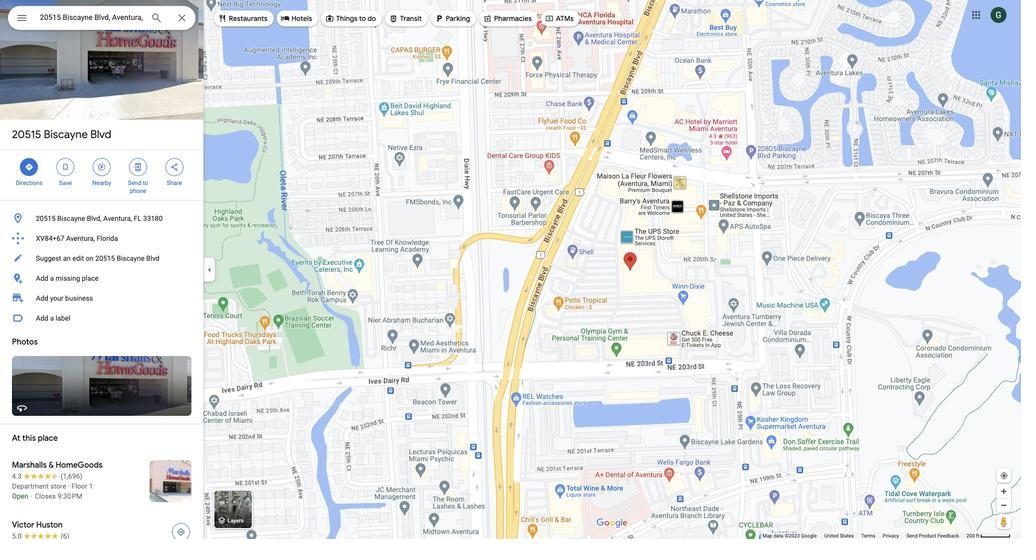 Task type: vqa. For each thing, say whether or not it's contained in the screenshot.


Task type: describe. For each thing, give the bounding box(es) containing it.
add for add a label
[[36, 314, 48, 322]]

map
[[763, 533, 773, 539]]

states
[[840, 533, 855, 539]]

department store · floor 1 open ⋅ closes 9:30 pm
[[12, 483, 93, 500]]

to inside send to phone
[[143, 180, 148, 187]]

marshalls & homegoods
[[12, 461, 103, 471]]

ft
[[977, 533, 980, 539]]

hotels
[[292, 14, 312, 23]]

20515 biscayne blvd
[[12, 128, 111, 142]]

biscayne for blvd,
[[57, 215, 85, 223]]

at this place
[[12, 434, 58, 444]]

20515 biscayne blvd, aventura, fl 33180 button
[[0, 209, 204, 229]]

 restaurants
[[218, 13, 268, 24]]


[[545, 13, 554, 24]]

send for send to phone
[[128, 180, 141, 187]]


[[16, 11, 28, 25]]

suggest
[[36, 254, 61, 262]]

 hotels
[[281, 13, 312, 24]]


[[435, 13, 444, 24]]

 parking
[[435, 13, 471, 24]]

homegoods
[[56, 461, 103, 471]]

privacy
[[884, 533, 900, 539]]

on
[[86, 254, 94, 262]]

this
[[22, 434, 36, 444]]


[[325, 13, 334, 24]]

suggest an edit on 20515 biscayne blvd button
[[0, 248, 204, 268]]

 things to do
[[325, 13, 376, 24]]

none field inside 20515 biscayne blvd, aventura, fl 33180 field
[[40, 11, 143, 23]]

blvd inside button
[[146, 254, 160, 262]]

united states button
[[825, 533, 855, 539]]

·
[[68, 483, 70, 491]]

to inside  things to do
[[359, 14, 366, 23]]

florida
[[97, 235, 118, 243]]

send product feedback
[[907, 533, 960, 539]]

directions image
[[177, 528, 186, 537]]

missing
[[56, 274, 80, 282]]

zoom in image
[[1001, 488, 1008, 495]]

your
[[50, 294, 64, 302]]

restaurants
[[229, 14, 268, 23]]

0 horizontal spatial aventura,
[[66, 235, 95, 243]]

floor
[[72, 483, 87, 491]]


[[61, 162, 70, 173]]

33180
[[143, 215, 163, 223]]


[[218, 13, 227, 24]]

open
[[12, 493, 28, 500]]

label
[[56, 314, 70, 322]]

layers
[[228, 518, 244, 525]]

fl
[[134, 215, 142, 223]]

terms button
[[862, 533, 876, 539]]

photos
[[12, 337, 38, 347]]

nearby
[[92, 180, 111, 187]]

 search field
[[8, 6, 196, 32]]

parking
[[446, 14, 471, 23]]

do
[[368, 14, 376, 23]]

send to phone
[[128, 180, 148, 195]]

add a label
[[36, 314, 70, 322]]

4.3
[[12, 473, 22, 481]]

(1,696)
[[61, 473, 82, 481]]


[[484, 13, 492, 24]]

20515 for 20515 biscayne blvd
[[12, 128, 41, 142]]

at
[[12, 434, 20, 444]]

add your business
[[36, 294, 93, 302]]

⋅
[[30, 493, 33, 500]]

suggest an edit on 20515 biscayne blvd
[[36, 254, 160, 262]]

0 vertical spatial blvd
[[90, 128, 111, 142]]

send for send product feedback
[[907, 533, 918, 539]]


[[281, 13, 290, 24]]

4.3 stars 1,696 reviews image
[[12, 472, 82, 482]]

xv84+67
[[36, 235, 64, 243]]

google maps element
[[0, 0, 1022, 539]]

xv84+67 aventura, florida
[[36, 235, 118, 243]]

edit
[[72, 254, 84, 262]]

marshalls
[[12, 461, 47, 471]]


[[134, 162, 143, 173]]



Task type: locate. For each thing, give the bounding box(es) containing it.
200 ft
[[967, 533, 980, 539]]

 button
[[8, 6, 36, 32]]

0 vertical spatial send
[[128, 180, 141, 187]]

1 vertical spatial aventura,
[[66, 235, 95, 243]]

 atms
[[545, 13, 574, 24]]

add down suggest
[[36, 274, 48, 282]]

department
[[12, 483, 49, 491]]

add
[[36, 274, 48, 282], [36, 294, 48, 302], [36, 314, 48, 322]]

place inside button
[[82, 274, 99, 282]]

2 add from the top
[[36, 294, 48, 302]]

©2023
[[785, 533, 801, 539]]


[[170, 162, 179, 173]]

store
[[50, 483, 66, 491]]

0 vertical spatial to
[[359, 14, 366, 23]]

send left product
[[907, 533, 918, 539]]

to left do
[[359, 14, 366, 23]]

3 add from the top
[[36, 314, 48, 322]]

0 vertical spatial aventura,
[[103, 215, 132, 223]]

share
[[167, 180, 182, 187]]

2 vertical spatial biscayne
[[117, 254, 145, 262]]

1 vertical spatial add
[[36, 294, 48, 302]]

a for missing
[[50, 274, 54, 282]]

20515 right on
[[95, 254, 115, 262]]

1 a from the top
[[50, 274, 54, 282]]

footer inside google maps element
[[763, 533, 967, 539]]

a inside 'button'
[[50, 314, 54, 322]]

show street view coverage image
[[997, 514, 1012, 529]]

phone
[[130, 188, 146, 195]]

1 horizontal spatial place
[[82, 274, 99, 282]]

0 vertical spatial 20515
[[12, 128, 41, 142]]

 pharmacies
[[484, 13, 532, 24]]

privacy button
[[884, 533, 900, 539]]

united
[[825, 533, 839, 539]]


[[97, 162, 106, 173]]

0 horizontal spatial send
[[128, 180, 141, 187]]

20515 biscayne blvd, aventura, fl 33180
[[36, 215, 163, 223]]

0 vertical spatial biscayne
[[44, 128, 88, 142]]

20515 for 20515 biscayne blvd, aventura, fl 33180
[[36, 215, 56, 223]]

1 horizontal spatial aventura,
[[103, 215, 132, 223]]

directions
[[16, 180, 43, 187]]

9:30 pm
[[58, 493, 82, 500]]

1
[[89, 483, 93, 491]]

0 horizontal spatial to
[[143, 180, 148, 187]]

map data ©2023 google
[[763, 533, 817, 539]]

blvd
[[90, 128, 111, 142], [146, 254, 160, 262]]

a inside button
[[50, 274, 54, 282]]

add a label button
[[0, 308, 204, 328]]

add left label
[[36, 314, 48, 322]]

save
[[59, 180, 72, 187]]

to up phone at the top left
[[143, 180, 148, 187]]

business
[[65, 294, 93, 302]]

place
[[82, 274, 99, 282], [38, 434, 58, 444]]

20515 up 
[[12, 128, 41, 142]]

0 vertical spatial add
[[36, 274, 48, 282]]

add for add a missing place
[[36, 274, 48, 282]]

xv84+67 aventura, florida button
[[0, 229, 204, 248]]

1 horizontal spatial send
[[907, 533, 918, 539]]

biscayne up xv84+67 aventura, florida
[[57, 215, 85, 223]]


[[25, 162, 34, 173]]

0 horizontal spatial place
[[38, 434, 58, 444]]

victor huston link
[[0, 512, 204, 539]]

add inside button
[[36, 274, 48, 282]]

add your business link
[[0, 288, 204, 308]]

send up phone at the top left
[[128, 180, 141, 187]]

blvd up 
[[90, 128, 111, 142]]

0 vertical spatial a
[[50, 274, 54, 282]]

add inside 'button'
[[36, 314, 48, 322]]

add a missing place button
[[0, 268, 204, 288]]

united states
[[825, 533, 855, 539]]

actions for 20515 biscayne blvd region
[[0, 150, 204, 200]]

1 vertical spatial blvd
[[146, 254, 160, 262]]

send inside button
[[907, 533, 918, 539]]

footer containing map data ©2023 google
[[763, 533, 967, 539]]

a left missing
[[50, 274, 54, 282]]

a for label
[[50, 314, 54, 322]]

atms
[[556, 14, 574, 23]]

 transit
[[389, 13, 422, 24]]

None field
[[40, 11, 143, 23]]

closes
[[35, 493, 56, 500]]

data
[[774, 533, 784, 539]]

20515 biscayne blvd main content
[[0, 0, 204, 539]]

1 vertical spatial send
[[907, 533, 918, 539]]

add for add your business
[[36, 294, 48, 302]]

blvd,
[[87, 215, 102, 223]]

an
[[63, 254, 71, 262]]

collapse side panel image
[[204, 264, 215, 275]]

blvd down 33180
[[146, 254, 160, 262]]

biscayne up 
[[44, 128, 88, 142]]

1 vertical spatial a
[[50, 314, 54, 322]]

1 add from the top
[[36, 274, 48, 282]]

1 vertical spatial to
[[143, 180, 148, 187]]

things
[[336, 14, 358, 23]]

place right this
[[38, 434, 58, 444]]


[[389, 13, 398, 24]]

feedback
[[938, 533, 960, 539]]

&
[[49, 461, 54, 471]]

2 a from the top
[[50, 314, 54, 322]]

aventura,
[[103, 215, 132, 223], [66, 235, 95, 243]]

a left label
[[50, 314, 54, 322]]

google account: greg robinson  
(robinsongreg175@gmail.com) image
[[991, 7, 1007, 23]]

zoom out image
[[1001, 502, 1008, 509]]

place down on
[[82, 274, 99, 282]]

1 horizontal spatial to
[[359, 14, 366, 23]]

2 vertical spatial 20515
[[95, 254, 115, 262]]

send product feedback button
[[907, 533, 960, 539]]

victor
[[12, 520, 34, 530]]

1 horizontal spatial blvd
[[146, 254, 160, 262]]

20515
[[12, 128, 41, 142], [36, 215, 56, 223], [95, 254, 115, 262]]

200 ft button
[[967, 533, 1011, 539]]

200
[[967, 533, 976, 539]]

to
[[359, 14, 366, 23], [143, 180, 148, 187]]

20515 up 'xv84+67'
[[36, 215, 56, 223]]

biscayne for blvd
[[44, 128, 88, 142]]

biscayne
[[44, 128, 88, 142], [57, 215, 85, 223], [117, 254, 145, 262]]

1 vertical spatial 20515
[[36, 215, 56, 223]]

0 horizontal spatial blvd
[[90, 128, 111, 142]]

aventura, up edit
[[66, 235, 95, 243]]

0 vertical spatial place
[[82, 274, 99, 282]]

footer
[[763, 533, 967, 539]]

biscayne down florida
[[117, 254, 145, 262]]

product
[[920, 533, 937, 539]]

2 vertical spatial add
[[36, 314, 48, 322]]

aventura, left fl at the left of the page
[[103, 215, 132, 223]]

victor huston
[[12, 520, 63, 530]]

5.0 stars 6 reviews image
[[12, 531, 69, 539]]

1 vertical spatial biscayne
[[57, 215, 85, 223]]

google
[[802, 533, 817, 539]]

send
[[128, 180, 141, 187], [907, 533, 918, 539]]

terms
[[862, 533, 876, 539]]

show your location image
[[1000, 472, 1009, 481]]

huston
[[36, 520, 63, 530]]

add left your
[[36, 294, 48, 302]]

20515 Biscayne Blvd, Aventura, FL 33180 field
[[8, 6, 196, 30]]

transit
[[400, 14, 422, 23]]

add a missing place
[[36, 274, 99, 282]]

pharmacies
[[494, 14, 532, 23]]

1 vertical spatial place
[[38, 434, 58, 444]]

send inside send to phone
[[128, 180, 141, 187]]



